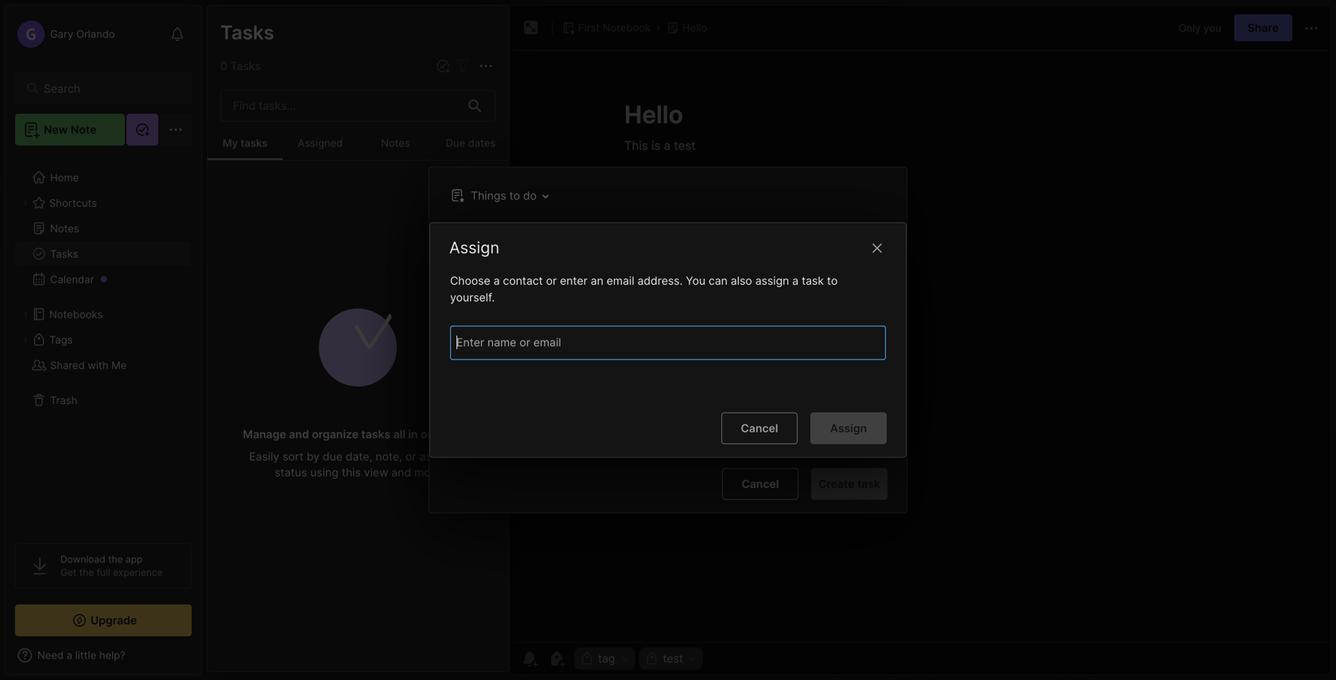 Task type: describe. For each thing, give the bounding box(es) containing it.
shared with me link
[[15, 352, 191, 378]]

first
[[578, 21, 600, 34]]

0 horizontal spatial test
[[267, 128, 285, 140]]

today
[[484, 287, 517, 300]]

experience
[[113, 567, 163, 578]]

note
[[71, 123, 96, 136]]

notebooks link
[[15, 302, 191, 327]]

or inside choose a contact or enter an email address. you can also assign a task to yourself.
[[546, 274, 557, 288]]

share
[[1248, 21, 1279, 35]]

custom
[[639, 327, 680, 340]]

you
[[686, 274, 706, 288]]

only you
[[1179, 22, 1222, 34]]

task inside choose a contact or enter an email address. you can also assign a task to yourself.
[[802, 274, 824, 288]]

1 vertical spatial tasks
[[361, 428, 391, 441]]

assign inside button
[[830, 422, 867, 435]]

nov 28, 2023
[[224, 151, 285, 162]]

1 horizontal spatial the
[[108, 554, 123, 565]]

calendar button
[[15, 267, 191, 292]]

tags button
[[15, 327, 191, 352]]

with
[[88, 359, 109, 371]]

cancel for assign
[[741, 422, 778, 435]]

trash link
[[15, 387, 191, 413]]

manage and organize tasks all in one place
[[243, 428, 473, 441]]

share button
[[1234, 14, 1293, 41]]

also
[[731, 274, 752, 288]]

by
[[307, 450, 320, 463]]

place
[[444, 428, 473, 441]]

cancel button for assign
[[722, 412, 798, 444]]

main element
[[0, 0, 207, 680]]

view
[[364, 466, 388, 479]]

task inside button
[[858, 477, 881, 491]]

manage
[[243, 428, 286, 441]]

1 horizontal spatial test
[[328, 151, 346, 162]]

shared with me
[[50, 359, 127, 371]]

download
[[60, 554, 105, 565]]

hello inside button
[[683, 21, 707, 34]]

first notebook
[[578, 21, 651, 34]]

in 1 hour button
[[476, 323, 538, 344]]

2023
[[261, 151, 285, 162]]

hours
[[576, 327, 606, 340]]

add a reminder image
[[520, 649, 539, 668]]

Add tag field
[[455, 334, 813, 351]]

upgrade button
[[15, 605, 192, 636]]

one
[[421, 428, 441, 441]]

cancel for create task
[[742, 477, 779, 491]]

0 horizontal spatial the
[[79, 567, 94, 578]]

or inside easily sort by due date, note, or assigned status using this view and more
[[406, 450, 416, 463]]

assigned
[[298, 137, 343, 149]]

notes inside button
[[381, 137, 410, 149]]

test button
[[639, 648, 703, 670]]

status
[[275, 466, 307, 479]]

all
[[393, 428, 406, 441]]

home link
[[15, 165, 192, 190]]

0 vertical spatial and
[[289, 428, 309, 441]]

in 1 hour
[[484, 327, 529, 340]]

in for in 1 hour
[[484, 327, 494, 340]]

my
[[223, 137, 238, 149]]

home
[[50, 171, 79, 184]]

tag inside button
[[598, 652, 615, 665]]

organize
[[312, 428, 359, 441]]

can
[[709, 274, 728, 288]]

more
[[414, 466, 441, 479]]

only
[[1179, 22, 1201, 34]]

new note
[[44, 123, 96, 136]]

2 horizontal spatial a
[[793, 274, 799, 288]]

this
[[342, 466, 361, 479]]

yourself.
[[450, 291, 495, 304]]

hour
[[505, 327, 529, 340]]

expand tags image
[[21, 335, 30, 344]]

due dates button
[[433, 128, 508, 160]]

contact
[[503, 274, 543, 288]]

choose
[[450, 274, 491, 288]]

create
[[819, 477, 855, 491]]

using
[[310, 466, 339, 479]]

in 4 hours button
[[544, 323, 614, 344]]

today button
[[476, 284, 525, 304]]

notebooks
[[49, 308, 103, 320]]

download the app get the full experience
[[60, 554, 163, 578]]

tasks inside button
[[50, 248, 78, 260]]

nov
[[224, 151, 242, 162]]

notes link
[[15, 216, 191, 241]]

28,
[[244, 151, 258, 162]]

first notebook button
[[559, 17, 654, 39]]

app
[[126, 554, 143, 565]]

due
[[446, 137, 465, 149]]



Task type: locate. For each thing, give the bounding box(es) containing it.
me
[[111, 359, 127, 371]]

0 vertical spatial assign
[[449, 238, 500, 257]]

0 horizontal spatial in
[[484, 327, 494, 340]]

1 vertical spatial tag
[[598, 652, 615, 665]]

1 vertical spatial hello
[[224, 111, 249, 123]]

1 vertical spatial assign
[[830, 422, 867, 435]]

you
[[1204, 22, 1222, 34]]

in inside button
[[484, 327, 494, 340]]

assign up choose
[[449, 238, 500, 257]]

close image
[[868, 239, 887, 258]]

a right 'assign'
[[793, 274, 799, 288]]

and down note,
[[392, 466, 411, 479]]

tasks right 0
[[230, 59, 261, 73]]

0 vertical spatial tasks
[[220, 21, 274, 44]]

tasks
[[220, 21, 274, 44], [230, 59, 261, 73], [50, 248, 78, 260]]

my tasks button
[[208, 128, 283, 160]]

task right the create
[[858, 477, 881, 491]]

test down assigned
[[328, 151, 346, 162]]

1 cancel button from the top
[[722, 412, 798, 444]]

expand notebooks image
[[21, 309, 30, 319]]

assign
[[756, 274, 789, 288]]

notes button
[[358, 128, 433, 160]]

0 vertical spatial notes
[[220, 20, 274, 43]]

and
[[289, 428, 309, 441], [392, 466, 411, 479]]

in
[[484, 327, 494, 340], [553, 327, 563, 340]]

1 horizontal spatial or
[[546, 274, 557, 288]]

task left to
[[802, 274, 824, 288]]

due dates
[[446, 137, 496, 149]]

0 vertical spatial task
[[802, 274, 824, 288]]

0 horizontal spatial tag
[[298, 151, 313, 162]]

shortcuts button
[[15, 190, 191, 216]]

expand note image
[[522, 18, 541, 37]]

my tasks
[[223, 137, 268, 149]]

to
[[827, 274, 838, 288]]

2 in from the left
[[553, 327, 563, 340]]

0 horizontal spatial or
[[406, 450, 416, 463]]

or right note,
[[406, 450, 416, 463]]

1 vertical spatial test
[[328, 151, 346, 162]]

tag down assigned
[[298, 151, 313, 162]]

notes left due
[[381, 137, 410, 149]]

2
[[220, 58, 226, 72]]

Search text field
[[44, 81, 171, 96]]

row group
[[208, 161, 508, 492]]

easily
[[249, 450, 279, 463]]

hello right notebook
[[683, 21, 707, 34]]

due
[[323, 450, 343, 463]]

the down download
[[79, 567, 94, 578]]

the up full
[[108, 554, 123, 565]]

Note Editor text field
[[511, 50, 1331, 642]]

1 horizontal spatial tasks
[[361, 428, 391, 441]]

0 vertical spatial the
[[108, 554, 123, 565]]

email
[[607, 274, 635, 288]]

1 horizontal spatial in
[[553, 327, 563, 340]]

add tag image
[[547, 649, 566, 668]]

in left 1
[[484, 327, 494, 340]]

cancel button for create task
[[722, 468, 799, 500]]

in inside button
[[553, 327, 563, 340]]

tag
[[298, 151, 313, 162], [598, 652, 615, 665]]

notes inside tree
[[50, 222, 79, 234]]

1 horizontal spatial notes
[[220, 20, 274, 43]]

easily sort by due date, note, or assigned status using this view and more
[[249, 450, 467, 479]]

notes
[[229, 58, 259, 72]]

2 vertical spatial notes
[[50, 222, 79, 234]]

custom button
[[621, 323, 689, 344]]

2 notes
[[220, 58, 259, 72]]

0 vertical spatial hello
[[683, 21, 707, 34]]

test up "2023"
[[267, 128, 285, 140]]

create task
[[819, 477, 881, 491]]

4
[[566, 327, 573, 340]]

1 horizontal spatial and
[[392, 466, 411, 479]]

tasks
[[241, 137, 268, 149], [361, 428, 391, 441]]

note window element
[[510, 5, 1332, 675]]

cancel
[[741, 422, 778, 435], [742, 477, 779, 491]]

new
[[44, 123, 68, 136]]

0 vertical spatial tag
[[298, 151, 313, 162]]

dates
[[468, 137, 496, 149]]

enter
[[560, 274, 588, 288]]

Find tasks… text field
[[224, 93, 459, 119]]

a left contact on the left of the page
[[494, 274, 500, 288]]

notebook
[[603, 21, 651, 34]]

0 horizontal spatial assign
[[449, 238, 500, 257]]

upgrade
[[91, 614, 137, 627]]

1 in from the left
[[484, 327, 494, 340]]

test right tag button
[[663, 652, 683, 665]]

hello up this
[[224, 111, 249, 123]]

test inside button
[[663, 652, 683, 665]]

0 vertical spatial tasks
[[241, 137, 268, 149]]

0 tasks
[[220, 59, 261, 73]]

2 cancel button from the top
[[722, 468, 799, 500]]

1 vertical spatial task
[[858, 477, 881, 491]]

and up sort
[[289, 428, 309, 441]]

assign up create task button at the bottom of page
[[830, 422, 867, 435]]

in for in 4 hours
[[553, 327, 563, 340]]

tasks button
[[15, 241, 191, 267]]

or
[[546, 274, 557, 288], [406, 450, 416, 463]]

none search field inside 'main' element
[[44, 79, 171, 98]]

1 vertical spatial cancel
[[742, 477, 779, 491]]

1 horizontal spatial a
[[494, 274, 500, 288]]

new task image
[[435, 58, 451, 74]]

1 vertical spatial notes
[[381, 137, 410, 149]]

None search field
[[44, 79, 171, 98]]

0 vertical spatial cancel
[[741, 422, 778, 435]]

and inside easily sort by due date, note, or assigned status using this view and more
[[392, 466, 411, 479]]

1 horizontal spatial task
[[858, 477, 881, 491]]

or left 'enter'
[[546, 274, 557, 288]]

a right is
[[258, 128, 264, 140]]

tree inside 'main' element
[[6, 155, 201, 529]]

2 horizontal spatial test
[[663, 652, 683, 665]]

this is a test
[[224, 128, 285, 140]]

is
[[247, 128, 255, 140]]

2 vertical spatial tasks
[[50, 248, 78, 260]]

0 horizontal spatial tasks
[[241, 137, 268, 149]]

1 vertical spatial the
[[79, 567, 94, 578]]

trash
[[50, 394, 77, 406]]

the
[[108, 554, 123, 565], [79, 567, 94, 578]]

tasks up "calendar"
[[50, 248, 78, 260]]

date,
[[346, 450, 373, 463]]

tasks left 'all'
[[361, 428, 391, 441]]

row group containing manage and organize tasks all in one place
[[208, 161, 508, 492]]

task
[[802, 274, 824, 288], [858, 477, 881, 491]]

tasks inside button
[[241, 137, 268, 149]]

sort
[[283, 450, 304, 463]]

get
[[60, 567, 77, 578]]

this
[[224, 128, 244, 140]]

1 vertical spatial cancel button
[[722, 468, 799, 500]]

note,
[[376, 450, 402, 463]]

notes down shortcuts
[[50, 222, 79, 234]]

2 vertical spatial test
[[663, 652, 683, 665]]

tree
[[6, 155, 201, 529]]

0 vertical spatial cancel button
[[722, 412, 798, 444]]

1 vertical spatial tasks
[[230, 59, 261, 73]]

assign button
[[811, 412, 887, 444]]

1 horizontal spatial assign
[[830, 422, 867, 435]]

a
[[258, 128, 264, 140], [494, 274, 500, 288], [793, 274, 799, 288]]

assigned
[[420, 450, 467, 463]]

tag right add tag icon
[[598, 652, 615, 665]]

1 vertical spatial and
[[392, 466, 411, 479]]

in 4 hours
[[553, 327, 606, 340]]

0 vertical spatial or
[[546, 274, 557, 288]]

0
[[220, 59, 227, 73]]

tag button
[[574, 648, 635, 670]]

notes up notes
[[220, 20, 274, 43]]

tree containing home
[[6, 155, 201, 529]]

0 vertical spatial test
[[267, 128, 285, 140]]

hello button
[[664, 17, 711, 39]]

in
[[408, 428, 418, 441]]

0 horizontal spatial a
[[258, 128, 264, 140]]

1 horizontal spatial tag
[[598, 652, 615, 665]]

assign
[[449, 238, 500, 257], [830, 422, 867, 435]]

0 horizontal spatial task
[[802, 274, 824, 288]]

0 horizontal spatial notes
[[50, 222, 79, 234]]

tasks up notes
[[220, 21, 274, 44]]

tags
[[49, 334, 73, 346]]

0 horizontal spatial and
[[289, 428, 309, 441]]

assigned button
[[283, 128, 358, 160]]

in left 4
[[553, 327, 563, 340]]

1 horizontal spatial hello
[[683, 21, 707, 34]]

1 vertical spatial or
[[406, 450, 416, 463]]

0 horizontal spatial hello
[[224, 111, 249, 123]]

tasks up nov 28, 2023
[[241, 137, 268, 149]]

shared
[[50, 359, 85, 371]]

2 horizontal spatial notes
[[381, 137, 410, 149]]

shortcuts
[[49, 197, 97, 209]]

address.
[[638, 274, 683, 288]]

choose a contact or enter an email address. you can also assign a task to yourself.
[[450, 274, 838, 304]]

cancel button
[[722, 412, 798, 444], [722, 468, 799, 500]]



Task type: vqa. For each thing, say whether or not it's contained in the screenshot.
tag button at the left bottom
yes



